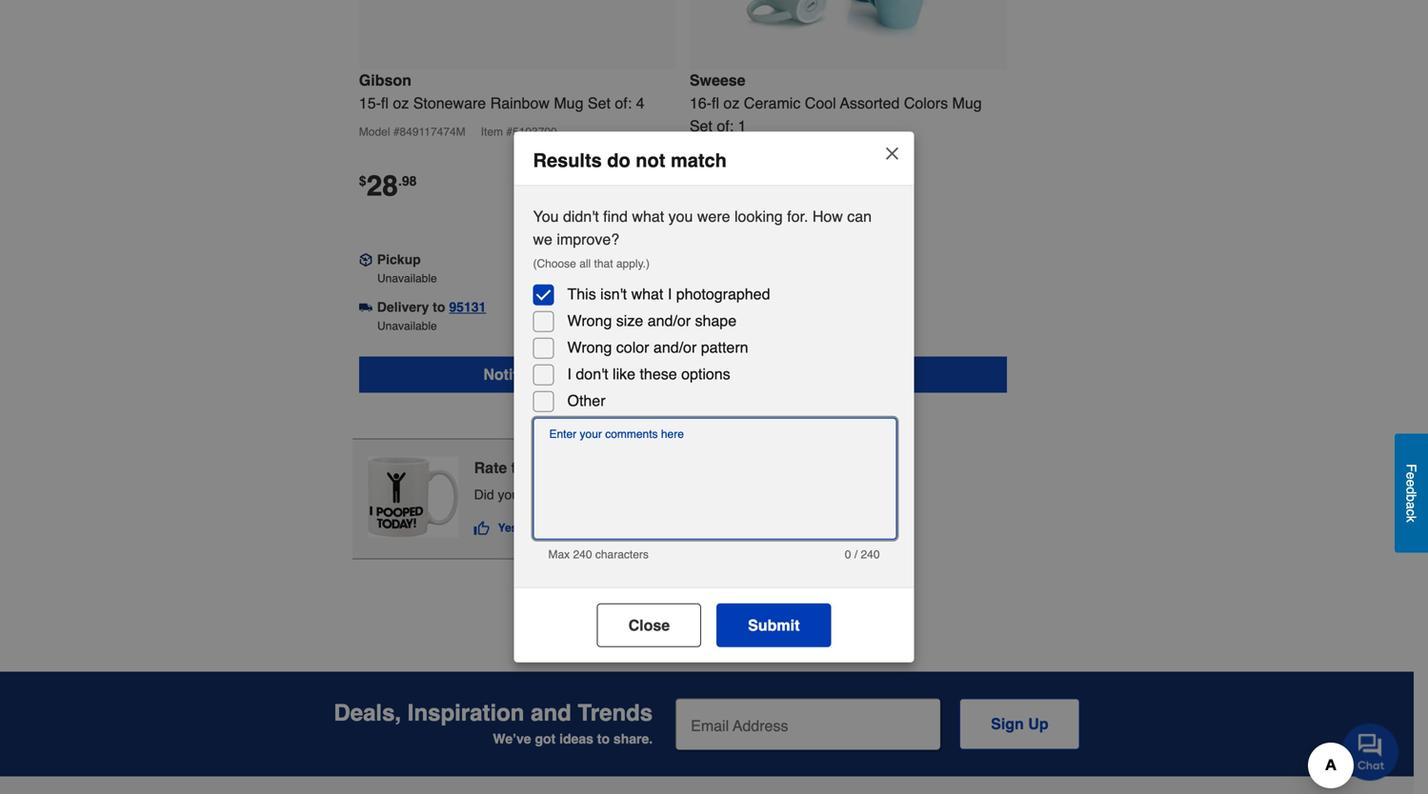 Task type: locate. For each thing, give the bounding box(es) containing it.
and
[[531, 700, 572, 727]]

wrong size and/or shape
[[567, 312, 737, 329]]

0 horizontal spatial fl
[[381, 94, 389, 112]]

you right the did
[[498, 487, 519, 503]]

1 horizontal spatial you
[[580, 487, 602, 503]]

0 vertical spatial #
[[393, 125, 400, 139]]

delivery right truck filled image
[[377, 300, 429, 315]]

0 vertical spatial were
[[697, 207, 730, 225]]

set left 4
[[588, 94, 611, 112]]

#
[[393, 125, 400, 139], [724, 148, 730, 162]]

1 oz from the left
[[393, 94, 409, 112]]

2 horizontal spatial you
[[669, 207, 693, 225]]

model down 15-
[[359, 125, 390, 139]]

1 horizontal spatial these
[[640, 365, 677, 383]]

1 horizontal spatial fl
[[712, 94, 719, 112]]

0 horizontal spatial model
[[359, 125, 390, 139]]

unavailable down the "pickup"
[[377, 272, 437, 285]]

0 horizontal spatial these
[[511, 459, 551, 477]]

what inside you didn't find what you were looking for. how can we improve? (choose all that apply.)
[[632, 207, 664, 225]]

find right the didn't
[[603, 207, 628, 225]]

unavailable for pickup image
[[377, 272, 437, 285]]

16-
[[690, 94, 712, 112]]

.98 down model # button
[[729, 174, 748, 189]]

1 vertical spatial looking
[[638, 487, 680, 503]]

.98 inside $ 34 .98
[[729, 174, 748, 189]]

i left don't
[[567, 365, 572, 383]]

2 $ from the left
[[690, 174, 697, 189]]

2 240 from the left
[[861, 548, 880, 561]]

1 e from the top
[[1404, 472, 1419, 480]]

these right rate
[[511, 459, 551, 477]]

2 mug from the left
[[952, 94, 982, 112]]

2 .98 from the left
[[729, 174, 748, 189]]

delivery inside "delivery to unavailable"
[[708, 300, 760, 315]]

0 horizontal spatial set
[[588, 94, 611, 112]]

of: inside "gibson 15-fl oz stoneware rainbow mug set of: 4"
[[615, 94, 632, 112]]

delivery for delivery to 95131
[[377, 300, 429, 315]]

share.
[[614, 732, 653, 747]]

1 vertical spatial #
[[724, 148, 730, 162]]

# up $ 34 .98 at the top
[[724, 148, 730, 162]]

$ 34 .98
[[690, 170, 748, 203]]

delivery
[[377, 300, 429, 315], [708, 300, 760, 315]]

f e e d b a c k
[[1404, 464, 1419, 523]]

1 horizontal spatial looking
[[735, 207, 783, 225]]

i up the wrong size and/or shape
[[668, 285, 672, 303]]

mug up #5103700
[[554, 94, 584, 112]]

visual search feedback thumbnail image
[[368, 457, 459, 538]]

0 horizontal spatial $
[[359, 174, 366, 189]]

0 vertical spatial what
[[632, 207, 664, 225]]

to right ideas
[[597, 732, 610, 747]]

model # 849117474m
[[359, 125, 466, 139]]

and/or down this isn't what i photographed
[[648, 312, 691, 329]]

# down gibson
[[393, 125, 400, 139]]

1 vertical spatial i
[[567, 365, 572, 383]]

1 vertical spatial find
[[523, 487, 545, 503]]

to right the shape
[[763, 300, 776, 315]]

item
[[481, 125, 503, 139]]

unavailable up 'pattern'
[[708, 320, 768, 333]]

delivery up 'pattern'
[[708, 300, 760, 315]]

item #5103700 button
[[481, 123, 569, 145]]

of: left 1
[[717, 117, 734, 135]]

me
[[531, 366, 552, 384]]

model inside button
[[690, 148, 721, 162]]

looking for for.
[[735, 207, 783, 225]]

1 .98 from the left
[[398, 174, 417, 189]]

2 horizontal spatial to
[[763, 300, 776, 315]]

we
[[533, 230, 553, 248]]

mug inside sweese 16-fl oz ceramic cool assorted colors mug set of: 1
[[952, 94, 982, 112]]

you down "results"
[[580, 487, 602, 503]]

e
[[1404, 472, 1419, 480], [1404, 480, 1419, 487]]

0 horizontal spatial delivery
[[377, 300, 429, 315]]

colors
[[904, 94, 948, 112]]

you for didn't
[[669, 207, 693, 225]]

0 horizontal spatial #
[[393, 125, 400, 139]]

2 wrong from the top
[[567, 339, 612, 356]]

submit button
[[717, 604, 831, 648]]

fl inside sweese 16-fl oz ceramic cool assorted colors mug set of: 1
[[712, 94, 719, 112]]

1 horizontal spatial mug
[[952, 94, 982, 112]]

wrong up don't
[[567, 339, 612, 356]]

unavailable down the delivery to 95131
[[377, 320, 437, 333]]

submit
[[748, 617, 800, 634]]

1 horizontal spatial model
[[690, 148, 721, 162]]

to inside "delivery to unavailable"
[[763, 300, 776, 315]]

of:
[[615, 94, 632, 112], [717, 117, 734, 135]]

0 vertical spatial model
[[359, 125, 390, 139]]

0 horizontal spatial looking
[[638, 487, 680, 503]]

2 delivery from the left
[[708, 300, 760, 315]]

model up '34'
[[690, 148, 721, 162]]

that
[[594, 257, 613, 270]]

of: left 4
[[615, 94, 632, 112]]

oz inside sweese 16-fl oz ceramic cool assorted colors mug set of: 1
[[724, 94, 740, 112]]

fl inside "gibson 15-fl oz stoneware rainbow mug set of: 4"
[[381, 94, 389, 112]]

color
[[616, 339, 649, 356]]

oz down gibson
[[393, 94, 409, 112]]

find down rate these results
[[523, 487, 545, 503]]

what inside 'visual search feedback' 'element'
[[548, 487, 577, 503]]

2 oz from the left
[[724, 94, 740, 112]]

1 vertical spatial were
[[605, 487, 634, 503]]

enter your comments here
[[549, 428, 684, 441]]

looking inside you didn't find what you were looking for. how can we improve? (choose all that apply.)
[[735, 207, 783, 225]]

$
[[359, 174, 366, 189], [690, 174, 697, 189]]

0 vertical spatial looking
[[735, 207, 783, 225]]

oz
[[393, 94, 409, 112], [724, 94, 740, 112]]

sweese 16-fl oz ceramic cool assorted colors mug set of: 1
[[690, 72, 982, 135]]

these down wrong color and/or pattern
[[640, 365, 677, 383]]

unavailable
[[377, 272, 437, 285], [377, 320, 437, 333], [708, 320, 768, 333]]

to inside deals, inspiration and trends we've got ideas to share.
[[597, 732, 610, 747]]

240 right max at the bottom of the page
[[573, 548, 592, 561]]

looking
[[735, 207, 783, 225], [638, 487, 680, 503]]

you
[[669, 207, 693, 225], [498, 487, 519, 503], [580, 487, 602, 503]]

0 horizontal spatial to
[[433, 300, 445, 315]]

how
[[813, 207, 843, 225]]

# inside button
[[724, 148, 730, 162]]

we've
[[493, 732, 531, 747]]

were down "results"
[[605, 487, 634, 503]]

1 horizontal spatial 240
[[861, 548, 880, 561]]

you down $ 34 .98 at the top
[[669, 207, 693, 225]]

$39.48 save $4.50
[[690, 204, 806, 220]]

sign up form
[[676, 699, 1080, 752]]

i
[[668, 285, 672, 303], [567, 365, 572, 383]]

0 vertical spatial wrong
[[567, 312, 612, 329]]

$ inside $ 34 .98
[[690, 174, 697, 189]]

$4.50
[[773, 204, 806, 220]]

95131 button
[[449, 298, 486, 317]]

looking left for.
[[735, 207, 783, 225]]

not
[[636, 149, 665, 171]]

28
[[366, 170, 398, 203]]

oz up 1
[[724, 94, 740, 112]]

849117474m
[[400, 125, 466, 139]]

1 vertical spatial set
[[690, 117, 713, 135]]

can
[[847, 207, 872, 225]]

pattern
[[701, 339, 749, 356]]

i don't like these options
[[567, 365, 731, 383]]

a
[[1404, 502, 1419, 509]]

1 horizontal spatial to
[[597, 732, 610, 747]]

and/or for pattern
[[654, 339, 697, 356]]

0 vertical spatial and/or
[[648, 312, 691, 329]]

0 vertical spatial i
[[668, 285, 672, 303]]

34
[[697, 170, 729, 203]]

0 horizontal spatial 240
[[573, 548, 592, 561]]

enter
[[549, 428, 577, 441]]

$ inside '$ 28 .98'
[[359, 174, 366, 189]]

1 horizontal spatial #
[[724, 148, 730, 162]]

here
[[661, 428, 684, 441]]

0 horizontal spatial were
[[605, 487, 634, 503]]

.98 inside '$ 28 .98'
[[398, 174, 417, 189]]

fl down gibson
[[381, 94, 389, 112]]

all
[[580, 257, 591, 270]]

didn't
[[563, 207, 599, 225]]

2 e from the top
[[1404, 480, 1419, 487]]

these
[[640, 365, 677, 383], [511, 459, 551, 477]]

1 wrong from the top
[[567, 312, 612, 329]]

1 vertical spatial wrong
[[567, 339, 612, 356]]

1 mug from the left
[[554, 94, 584, 112]]

0 vertical spatial set
[[588, 94, 611, 112]]

and/or down the wrong size and/or shape
[[654, 339, 697, 356]]

0 horizontal spatial of:
[[615, 94, 632, 112]]

were for for.
[[697, 207, 730, 225]]

set
[[588, 94, 611, 112], [690, 117, 713, 135]]

close image
[[883, 144, 902, 163]]

no
[[589, 522, 604, 535]]

2 fl from the left
[[712, 94, 719, 112]]

1 horizontal spatial find
[[603, 207, 628, 225]]

2 vertical spatial what
[[548, 487, 577, 503]]

1 horizontal spatial .98
[[729, 174, 748, 189]]

were
[[697, 207, 730, 225], [605, 487, 634, 503]]

you
[[533, 207, 559, 225]]

0 horizontal spatial you
[[498, 487, 519, 503]]

.98 down the model # 849117474m
[[398, 174, 417, 189]]

1 delivery from the left
[[377, 300, 429, 315]]

were inside 'visual search feedback' 'element'
[[605, 487, 634, 503]]

options
[[681, 365, 731, 383]]

oz for stoneware
[[393, 94, 409, 112]]

0 horizontal spatial oz
[[393, 94, 409, 112]]

1 horizontal spatial delivery
[[708, 300, 760, 315]]

were for for?
[[605, 487, 634, 503]]

stoneware
[[413, 94, 486, 112]]

d
[[1404, 487, 1419, 495]]

fl
[[381, 94, 389, 112], [712, 94, 719, 112]]

0 vertical spatial these
[[640, 365, 677, 383]]

were down '34'
[[697, 207, 730, 225]]

0 horizontal spatial .98
[[398, 174, 417, 189]]

find inside you didn't find what you were looking for. how can we improve? (choose all that apply.)
[[603, 207, 628, 225]]

$ down match
[[690, 174, 697, 189]]

shape
[[695, 312, 737, 329]]

0 vertical spatial find
[[603, 207, 628, 225]]

what up apply.)
[[632, 207, 664, 225]]

1 vertical spatial and/or
[[654, 339, 697, 356]]

240 right /
[[861, 548, 880, 561]]

delivery to unavailable
[[708, 300, 776, 333]]

delivery to 95131
[[377, 300, 486, 315]]

for?
[[684, 487, 707, 503]]

oz inside "gibson 15-fl oz stoneware rainbow mug set of: 4"
[[393, 94, 409, 112]]

what down "results"
[[548, 487, 577, 503]]

1 vertical spatial of:
[[717, 117, 734, 135]]

set down '16-'
[[690, 117, 713, 135]]

what for you
[[548, 487, 577, 503]]

wrong color and/or pattern
[[567, 339, 749, 356]]

these inside 'visual search feedback' 'element'
[[511, 459, 551, 477]]

find
[[603, 207, 628, 225], [523, 487, 545, 503]]

# for model #
[[724, 148, 730, 162]]

close
[[629, 617, 670, 634]]

1 fl from the left
[[381, 94, 389, 112]]

1 horizontal spatial oz
[[724, 94, 740, 112]]

$ for 34
[[690, 174, 697, 189]]

wrong down this
[[567, 312, 612, 329]]

1 $ from the left
[[359, 174, 366, 189]]

wrong for wrong color and/or pattern
[[567, 339, 612, 356]]

looking left for?
[[638, 487, 680, 503]]

0 vertical spatial of:
[[615, 94, 632, 112]]

e up 'b' at the bottom of the page
[[1404, 480, 1419, 487]]

1 horizontal spatial set
[[690, 117, 713, 135]]

to left the 95131 button
[[433, 300, 445, 315]]

1 vertical spatial model
[[690, 148, 721, 162]]

0 horizontal spatial mug
[[554, 94, 584, 112]]

mug right colors
[[952, 94, 982, 112]]

were inside you didn't find what you were looking for. how can we improve? (choose all that apply.)
[[697, 207, 730, 225]]

1 vertical spatial these
[[511, 459, 551, 477]]

0 horizontal spatial find
[[523, 487, 545, 503]]

$ down the model # 849117474m
[[359, 174, 366, 189]]

find inside 'visual search feedback' 'element'
[[523, 487, 545, 503]]

1 horizontal spatial $
[[690, 174, 697, 189]]

240
[[573, 548, 592, 561], [861, 548, 880, 561]]

you inside you didn't find what you were looking for. how can we improve? (choose all that apply.)
[[669, 207, 693, 225]]

1 horizontal spatial were
[[697, 207, 730, 225]]

what up the wrong size and/or shape
[[631, 285, 664, 303]]

what
[[632, 207, 664, 225], [631, 285, 664, 303], [548, 487, 577, 503]]

e up d
[[1404, 472, 1419, 480]]

looking inside 'visual search feedback' 'element'
[[638, 487, 680, 503]]

truck filled image
[[359, 301, 372, 314]]

unavailable for truck filled image
[[377, 320, 437, 333]]

of: inside sweese 16-fl oz ceramic cool assorted colors mug set of: 1
[[717, 117, 734, 135]]

fl down the sweese
[[712, 94, 719, 112]]

1 horizontal spatial of:
[[717, 117, 734, 135]]



Task type: vqa. For each thing, say whether or not it's contained in the screenshot.
Devices
no



Task type: describe. For each thing, give the bounding box(es) containing it.
inspiration
[[408, 700, 525, 727]]

close button
[[597, 604, 701, 648]]

model # button
[[690, 145, 803, 168]]

sweese
[[690, 72, 746, 89]]

do
[[607, 149, 631, 171]]

for.
[[787, 207, 808, 225]]

gibson 15-fl oz stoneware rainbow mug set of: 4
[[359, 72, 645, 112]]

results do not match
[[533, 149, 727, 171]]

match
[[671, 149, 727, 171]]

sign up
[[991, 716, 1049, 733]]

1 vertical spatial what
[[631, 285, 664, 303]]

ideas
[[559, 732, 594, 747]]

to for unavailable
[[763, 300, 776, 315]]

save
[[738, 204, 769, 220]]

thumb down image
[[565, 521, 581, 536]]

actual price $28.98 element
[[359, 170, 417, 203]]

mug inside "gibson 15-fl oz stoneware rainbow mug set of: 4"
[[554, 94, 584, 112]]

c
[[1404, 509, 1419, 516]]

$ for 28
[[359, 174, 366, 189]]

results
[[556, 459, 606, 477]]

max 240 characters
[[548, 548, 649, 561]]

got
[[535, 732, 556, 747]]

up
[[1028, 716, 1049, 733]]

visual search feedback element
[[352, 439, 722, 560]]

delivery for delivery to unavailable
[[708, 300, 760, 315]]

item #5103700
[[481, 125, 557, 139]]

your
[[580, 428, 602, 441]]

oz for ceramic
[[724, 94, 740, 112]]

0
[[845, 548, 851, 561]]

deals, inspiration and trends we've got ideas to share.
[[334, 700, 653, 747]]

notify me
[[483, 366, 552, 384]]

isn't
[[600, 285, 627, 303]]

results
[[533, 149, 602, 171]]

did you find what you were looking for?
[[474, 487, 707, 503]]

find for didn't
[[603, 207, 628, 225]]

rate
[[474, 459, 507, 477]]

notify
[[483, 366, 527, 384]]

95131
[[449, 300, 486, 315]]

# for model # 849117474m
[[393, 125, 400, 139]]

yes button
[[474, 515, 518, 542]]

rainbow
[[490, 94, 550, 112]]

chat invite button image
[[1342, 723, 1400, 781]]

.98 for 28
[[398, 174, 417, 189]]

you didn't find what you were looking for. how can we improve? (choose all that apply.)
[[533, 207, 872, 270]]

assorted
[[840, 94, 900, 112]]

comments
[[605, 428, 658, 441]]

ceramic
[[744, 94, 801, 112]]

this
[[567, 285, 596, 303]]

like
[[613, 365, 636, 383]]

actual price $34.98 element
[[690, 170, 748, 203]]

.98 for 34
[[729, 174, 748, 189]]

fl for 16-
[[712, 94, 719, 112]]

$39.48
[[690, 204, 731, 220]]

/
[[855, 548, 858, 561]]

1
[[738, 117, 747, 135]]

sign up button
[[960, 699, 1080, 750]]

1 horizontal spatial i
[[668, 285, 672, 303]]

f e e d b a c k button
[[1395, 434, 1428, 553]]

model #
[[690, 148, 730, 162]]

don't
[[576, 365, 609, 383]]

15-
[[359, 94, 381, 112]]

characters
[[595, 548, 649, 561]]

k
[[1404, 516, 1419, 523]]

#5103700
[[506, 125, 557, 139]]

rate these results
[[474, 459, 606, 477]]

thumb up image
[[474, 521, 489, 536]]

deals,
[[334, 700, 401, 727]]

unavailable inside "delivery to unavailable"
[[708, 320, 768, 333]]

size
[[616, 312, 643, 329]]

did
[[474, 487, 494, 503]]

b
[[1404, 495, 1419, 502]]

pickup image
[[359, 253, 372, 267]]

trends
[[578, 700, 653, 727]]

find for you
[[523, 487, 545, 503]]

4
[[636, 94, 645, 112]]

improve?
[[557, 230, 620, 248]]

gibson
[[359, 72, 412, 89]]

model for model #
[[690, 148, 721, 162]]

model for model # 849117474m
[[359, 125, 390, 139]]

photographed
[[676, 285, 770, 303]]

0 horizontal spatial i
[[567, 365, 572, 383]]

to for 95131
[[433, 300, 445, 315]]

yes
[[498, 522, 518, 535]]

max
[[548, 548, 570, 561]]

looking for for?
[[638, 487, 680, 503]]

what for didn't
[[632, 207, 664, 225]]

1 240 from the left
[[573, 548, 592, 561]]

$ 28 .98
[[359, 170, 417, 203]]

was price $39.48 element
[[690, 200, 738, 220]]

sign
[[991, 716, 1024, 733]]

you for you
[[580, 487, 602, 503]]

and/or for shape
[[648, 312, 691, 329]]

apply.)
[[616, 257, 650, 270]]

cool
[[805, 94, 836, 112]]

0 / 240
[[845, 548, 880, 561]]

fl for 15-
[[381, 94, 389, 112]]

set inside sweese 16-fl oz ceramic cool assorted colors mug set of: 1
[[690, 117, 713, 135]]

notify me button
[[359, 357, 676, 393]]

wrong for wrong size and/or shape
[[567, 312, 612, 329]]

set inside "gibson 15-fl oz stoneware rainbow mug set of: 4"
[[588, 94, 611, 112]]

other
[[567, 392, 606, 410]]



